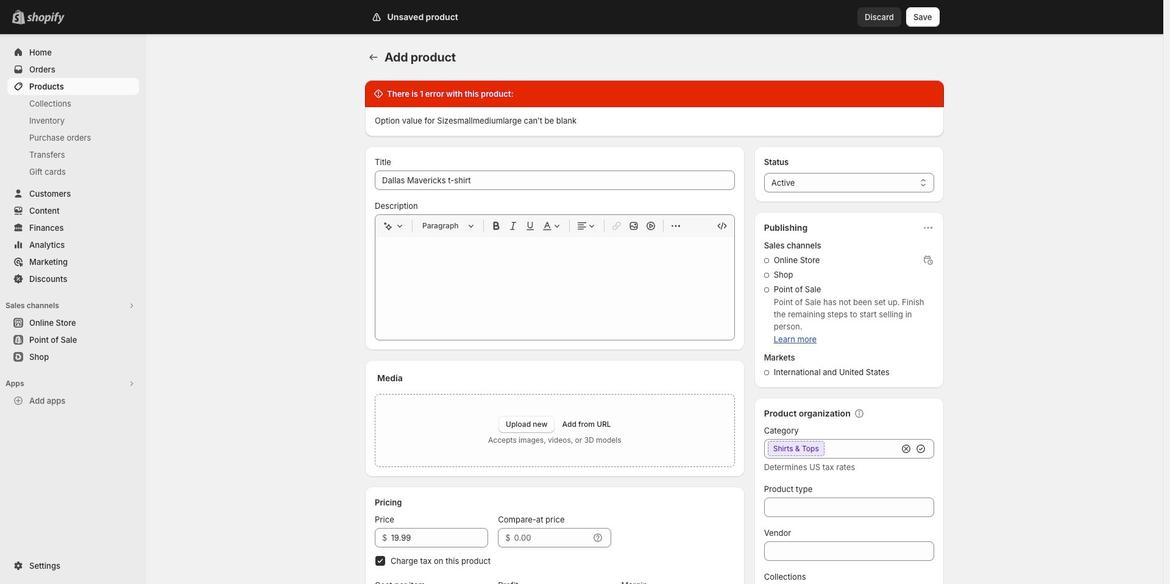 Task type: vqa. For each thing, say whether or not it's contained in the screenshot.
My Store image
no



Task type: locate. For each thing, give the bounding box(es) containing it.
1   text field from the left
[[391, 529, 489, 548]]

0 horizontal spatial   text field
[[391, 529, 489, 548]]

None text field
[[764, 498, 935, 518], [764, 542, 935, 562], [764, 498, 935, 518], [764, 542, 935, 562]]

  text field
[[391, 529, 489, 548], [514, 529, 590, 548]]

1 horizontal spatial   text field
[[514, 529, 590, 548]]

Shirts & Tops text field
[[764, 440, 898, 459]]

2   text field from the left
[[514, 529, 590, 548]]



Task type: describe. For each thing, give the bounding box(es) containing it.
shopify image
[[27, 12, 65, 24]]

Short sleeve t-shirt text field
[[375, 171, 735, 190]]



